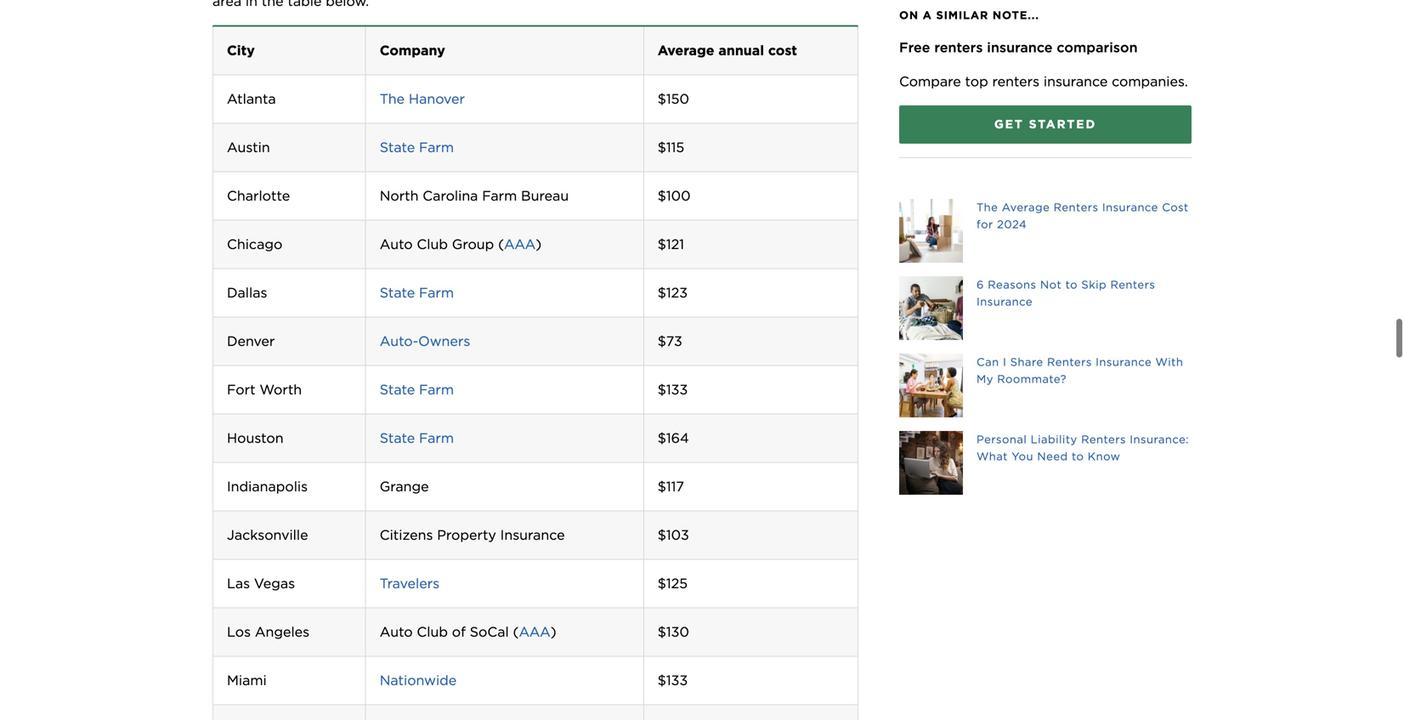 Task type: describe. For each thing, give the bounding box(es) containing it.
citizens property insurance
[[380, 527, 565, 543]]

table 14522 element
[[213, 27, 858, 720]]

north
[[380, 187, 419, 204]]

renters inside the average renters insurance cost for 2024
[[1054, 201, 1099, 214]]

my
[[977, 372, 994, 386]]

liability
[[1031, 433, 1078, 446]]

can
[[977, 355, 999, 369]]

hanover
[[409, 90, 465, 107]]

farm for fort worth
[[419, 381, 454, 398]]

not
[[1040, 278, 1062, 291]]

0 horizontal spatial (
[[498, 236, 504, 252]]

a
[[923, 9, 932, 22]]

aaa link for (
[[519, 624, 551, 640]]

free
[[899, 39, 930, 56]]

insurance inside the average renters insurance cost for 2024
[[1103, 201, 1159, 214]]

annual
[[719, 42, 764, 59]]

need
[[1038, 450, 1068, 463]]

grange
[[380, 478, 429, 495]]

get started link
[[899, 105, 1192, 144]]

1 vertical spatial insurance
[[1044, 73, 1108, 90]]

$130
[[658, 624, 689, 640]]

charlotte
[[227, 187, 290, 204]]

the for the average renters insurance cost for 2024
[[977, 201, 998, 214]]

$103
[[658, 527, 689, 543]]

north carolina farm bureau
[[380, 187, 569, 204]]

state farm link for austin
[[380, 139, 454, 155]]

$115
[[658, 139, 685, 155]]

auto-owners link
[[380, 333, 470, 349]]

bureau
[[521, 187, 569, 204]]

club for of
[[417, 624, 448, 640]]

insurance inside 6 reasons not to skip renters insurance
[[977, 295, 1033, 308]]

insurance inside can i share renters insurance with my roommate?
[[1096, 355, 1152, 369]]

0 vertical spatial insurance
[[987, 39, 1053, 56]]

compare
[[899, 73, 961, 90]]

for
[[977, 218, 994, 231]]

owners
[[418, 333, 470, 349]]

fort
[[227, 381, 256, 398]]

know
[[1088, 450, 1121, 463]]

chicago
[[227, 236, 283, 252]]

6
[[977, 278, 984, 291]]

get started
[[995, 117, 1097, 131]]

los angeles
[[227, 624, 310, 640]]

state farm link for dallas
[[380, 284, 454, 301]]

state farm for houston
[[380, 430, 454, 446]]

$73
[[658, 333, 683, 349]]

note...
[[993, 9, 1040, 22]]

state farm link for fort worth
[[380, 381, 454, 398]]

share
[[1011, 355, 1044, 369]]

the average renters insurance cost for 2024
[[977, 201, 1189, 231]]

with
[[1156, 355, 1184, 369]]

worth
[[260, 381, 302, 398]]

state for houston
[[380, 430, 415, 446]]

roommate?
[[997, 372, 1067, 386]]

average annual cost
[[658, 42, 797, 59]]

$133 for nationwide
[[658, 672, 688, 689]]

cost
[[1162, 201, 1189, 214]]

renters inside "personal liability renters insurance: what you need to know"
[[1081, 433, 1126, 446]]

indianapolis
[[227, 478, 308, 495]]

houston
[[227, 430, 284, 446]]

$164
[[658, 430, 689, 446]]

0 horizontal spatial renters
[[935, 39, 983, 56]]

$150
[[658, 90, 689, 107]]

similar
[[936, 9, 989, 22]]

can i share renters insurance with my roommate?
[[977, 355, 1184, 386]]

auto club group ( aaa )
[[380, 236, 542, 252]]

auto-owners
[[380, 333, 470, 349]]

auto for auto club group (
[[380, 236, 413, 252]]

company
[[380, 42, 445, 59]]

farm for houston
[[419, 430, 454, 446]]

farm left bureau
[[482, 187, 517, 204]]

atlanta
[[227, 90, 276, 107]]

skip
[[1082, 278, 1107, 291]]

travelers
[[380, 575, 440, 592]]

get
[[995, 117, 1024, 131]]

farm for austin
[[419, 139, 454, 155]]

6 reasons not to skip renters insurance link
[[899, 276, 1192, 340]]

insurance:
[[1130, 433, 1189, 446]]

aaa link for aaa
[[504, 236, 536, 252]]

compare top renters insurance companies.
[[899, 73, 1188, 90]]

fort worth
[[227, 381, 302, 398]]

las vegas
[[227, 575, 295, 592]]

0 vertical spatial )
[[536, 236, 542, 252]]

2024
[[997, 218, 1027, 231]]

auto for auto club of socal (
[[380, 624, 413, 640]]

personal liability renters insurance: what you need to know link
[[899, 431, 1192, 495]]

jacksonville
[[227, 527, 308, 543]]

companies.
[[1112, 73, 1188, 90]]

socal
[[470, 624, 509, 640]]



Task type: vqa. For each thing, say whether or not it's contained in the screenshot.
Worth
yes



Task type: locate. For each thing, give the bounding box(es) containing it.
the for the hanover
[[380, 90, 405, 107]]

1 vertical spatial aaa link
[[519, 624, 551, 640]]

1 vertical spatial $133
[[658, 672, 688, 689]]

$133 for state farm
[[658, 381, 688, 398]]

1 vertical spatial aaa
[[519, 624, 551, 640]]

state farm link
[[380, 139, 454, 155], [380, 284, 454, 301], [380, 381, 454, 398], [380, 430, 454, 446]]

0 vertical spatial $133
[[658, 381, 688, 398]]

state up north
[[380, 139, 415, 155]]

club
[[417, 236, 448, 252], [417, 624, 448, 640]]

aaa link right socal
[[519, 624, 551, 640]]

the hanover link
[[380, 90, 465, 107]]

of
[[452, 624, 466, 640]]

0 vertical spatial to
[[1066, 278, 1078, 291]]

1 vertical spatial auto
[[380, 624, 413, 640]]

comparison
[[1057, 39, 1138, 56]]

insurance right property
[[500, 527, 565, 543]]

$133 down $130
[[658, 672, 688, 689]]

auto-
[[380, 333, 418, 349]]

club left of
[[417, 624, 448, 640]]

free renters insurance comparison
[[899, 39, 1138, 56]]

renters right skip
[[1111, 278, 1156, 291]]

1 horizontal spatial renters
[[993, 73, 1040, 90]]

insurance left cost
[[1103, 201, 1159, 214]]

1 $133 from the top
[[658, 381, 688, 398]]

miami
[[227, 672, 267, 689]]

insurance left with
[[1096, 355, 1152, 369]]

renters up skip
[[1054, 201, 1099, 214]]

renters inside can i share renters insurance with my roommate?
[[1047, 355, 1092, 369]]

) down bureau
[[536, 236, 542, 252]]

club for group
[[417, 236, 448, 252]]

angeles
[[255, 624, 310, 640]]

dallas
[[227, 284, 267, 301]]

auto down travelers link
[[380, 624, 413, 640]]

renters inside 6 reasons not to skip renters insurance
[[1111, 278, 1156, 291]]

average up the 2024
[[1002, 201, 1050, 214]]

state farm down auto-owners
[[380, 381, 454, 398]]

city
[[227, 42, 255, 59]]

average inside "table 14522" element
[[658, 42, 715, 59]]

0 vertical spatial the
[[380, 90, 405, 107]]

1 vertical spatial renters
[[993, 73, 1040, 90]]

started
[[1029, 117, 1097, 131]]

state farm link up auto-owners link
[[380, 284, 454, 301]]

2 state from the top
[[380, 284, 415, 301]]

aaa
[[504, 236, 536, 252], [519, 624, 551, 640]]

0 vertical spatial (
[[498, 236, 504, 252]]

the inside the average renters insurance cost for 2024
[[977, 201, 998, 214]]

0 horizontal spatial the
[[380, 90, 405, 107]]

6 reasons not to skip renters insurance
[[977, 278, 1156, 308]]

farm
[[419, 139, 454, 155], [482, 187, 517, 204], [419, 284, 454, 301], [419, 381, 454, 398], [419, 430, 454, 446]]

state farm link down the hanover "link"
[[380, 139, 454, 155]]

1 club from the top
[[417, 236, 448, 252]]

average up $150
[[658, 42, 715, 59]]

renters down similar
[[935, 39, 983, 56]]

2 state farm link from the top
[[380, 284, 454, 301]]

insurance inside "table 14522" element
[[500, 527, 565, 543]]

state farm link down auto-owners
[[380, 381, 454, 398]]

state farm for austin
[[380, 139, 454, 155]]

state farm for dallas
[[380, 284, 454, 301]]

4 state farm from the top
[[380, 430, 454, 446]]

carolina
[[423, 187, 478, 204]]

austin
[[227, 139, 270, 155]]

renters
[[1054, 201, 1099, 214], [1111, 278, 1156, 291], [1047, 355, 1092, 369], [1081, 433, 1126, 446]]

1 auto from the top
[[380, 236, 413, 252]]

las
[[227, 575, 250, 592]]

1 horizontal spatial (
[[513, 624, 519, 640]]

aaa right group
[[504, 236, 536, 252]]

to right need
[[1072, 450, 1084, 463]]

insurance down comparison
[[1044, 73, 1108, 90]]

insurance
[[1103, 201, 1159, 214], [977, 295, 1033, 308], [1096, 355, 1152, 369], [500, 527, 565, 543]]

state farm up grange
[[380, 430, 454, 446]]

citizens
[[380, 527, 433, 543]]

0 vertical spatial aaa link
[[504, 236, 536, 252]]

1 vertical spatial (
[[513, 624, 519, 640]]

farm down hanover at the top of page
[[419, 139, 454, 155]]

you
[[1012, 450, 1034, 463]]

0 vertical spatial renters
[[935, 39, 983, 56]]

farm up owners
[[419, 284, 454, 301]]

state down auto-
[[380, 381, 415, 398]]

3 state from the top
[[380, 381, 415, 398]]

$117
[[658, 478, 684, 495]]

los
[[227, 624, 251, 640]]

1 horizontal spatial )
[[551, 624, 557, 640]]

1 vertical spatial average
[[1002, 201, 1050, 214]]

auto club of socal ( aaa )
[[380, 624, 557, 640]]

state up grange
[[380, 430, 415, 446]]

personal liability renters insurance: what you need to know
[[977, 433, 1189, 463]]

3 state farm link from the top
[[380, 381, 454, 398]]

top
[[965, 73, 988, 90]]

1 state farm from the top
[[380, 139, 454, 155]]

the average renters insurance cost for 2024 link
[[899, 199, 1192, 263]]

the inside "table 14522" element
[[380, 90, 405, 107]]

renters up know
[[1081, 433, 1126, 446]]

state up auto-
[[380, 284, 415, 301]]

state farm
[[380, 139, 454, 155], [380, 284, 454, 301], [380, 381, 454, 398], [380, 430, 454, 446]]

state farm link for houston
[[380, 430, 454, 446]]

2 state farm from the top
[[380, 284, 454, 301]]

( right group
[[498, 236, 504, 252]]

nationwide
[[380, 672, 457, 689]]

the left hanover at the top of page
[[380, 90, 405, 107]]

group
[[452, 236, 494, 252]]

3 state farm from the top
[[380, 381, 454, 398]]

$133 up "$164"
[[658, 381, 688, 398]]

0 horizontal spatial )
[[536, 236, 542, 252]]

auto down north
[[380, 236, 413, 252]]

renters up roommate?
[[1047, 355, 1092, 369]]

insurance
[[987, 39, 1053, 56], [1044, 73, 1108, 90]]

1 vertical spatial )
[[551, 624, 557, 640]]

denver
[[227, 333, 275, 349]]

aaa right socal
[[519, 624, 551, 640]]

)
[[536, 236, 542, 252], [551, 624, 557, 640]]

0 horizontal spatial average
[[658, 42, 715, 59]]

state farm down the hanover "link"
[[380, 139, 454, 155]]

farm for dallas
[[419, 284, 454, 301]]

2 $133 from the top
[[658, 672, 688, 689]]

travelers link
[[380, 575, 440, 592]]

the
[[380, 90, 405, 107], [977, 201, 998, 214]]

to inside 6 reasons not to skip renters insurance
[[1066, 278, 1078, 291]]

1 vertical spatial the
[[977, 201, 998, 214]]

0 vertical spatial average
[[658, 42, 715, 59]]

state farm for fort worth
[[380, 381, 454, 398]]

on
[[899, 9, 919, 22]]

the up for
[[977, 201, 998, 214]]

1 state from the top
[[380, 139, 415, 155]]

4 state from the top
[[380, 430, 415, 446]]

0 vertical spatial auto
[[380, 236, 413, 252]]

average
[[658, 42, 715, 59], [1002, 201, 1050, 214]]

$123
[[658, 284, 688, 301]]

auto
[[380, 236, 413, 252], [380, 624, 413, 640]]

what
[[977, 450, 1008, 463]]

insurance down reasons
[[977, 295, 1033, 308]]

( right socal
[[513, 624, 519, 640]]

state farm link up grange
[[380, 430, 454, 446]]

0 vertical spatial aaa
[[504, 236, 536, 252]]

$133
[[658, 381, 688, 398], [658, 672, 688, 689]]

$100
[[658, 187, 691, 204]]

1 vertical spatial club
[[417, 624, 448, 640]]

reasons
[[988, 278, 1037, 291]]

2 auto from the top
[[380, 624, 413, 640]]

farm up grange
[[419, 430, 454, 446]]

(
[[498, 236, 504, 252], [513, 624, 519, 640]]

1 horizontal spatial average
[[1002, 201, 1050, 214]]

4 state farm link from the top
[[380, 430, 454, 446]]

cost
[[768, 42, 797, 59]]

aaa link right group
[[504, 236, 536, 252]]

property
[[437, 527, 496, 543]]

average inside the average renters insurance cost for 2024
[[1002, 201, 1050, 214]]

personal
[[977, 433, 1027, 446]]

state for austin
[[380, 139, 415, 155]]

state for dallas
[[380, 284, 415, 301]]

state farm up auto-owners link
[[380, 284, 454, 301]]

1 vertical spatial to
[[1072, 450, 1084, 463]]

to right not on the right top
[[1066, 278, 1078, 291]]

i
[[1003, 355, 1007, 369]]

to
[[1066, 278, 1078, 291], [1072, 450, 1084, 463]]

) right socal
[[551, 624, 557, 640]]

insurance down 'note...'
[[987, 39, 1053, 56]]

state for fort worth
[[380, 381, 415, 398]]

1 horizontal spatial the
[[977, 201, 998, 214]]

nationwide link
[[380, 672, 457, 689]]

renters
[[935, 39, 983, 56], [993, 73, 1040, 90]]

the hanover
[[380, 90, 465, 107]]

$125
[[658, 575, 688, 592]]

to inside "personal liability renters insurance: what you need to know"
[[1072, 450, 1084, 463]]

can i share renters insurance with my roommate? link
[[899, 354, 1192, 417]]

renters down free renters insurance comparison
[[993, 73, 1040, 90]]

1 state farm link from the top
[[380, 139, 454, 155]]

club left group
[[417, 236, 448, 252]]

2 club from the top
[[417, 624, 448, 640]]

vegas
[[254, 575, 295, 592]]

0 vertical spatial club
[[417, 236, 448, 252]]

farm down owners
[[419, 381, 454, 398]]



